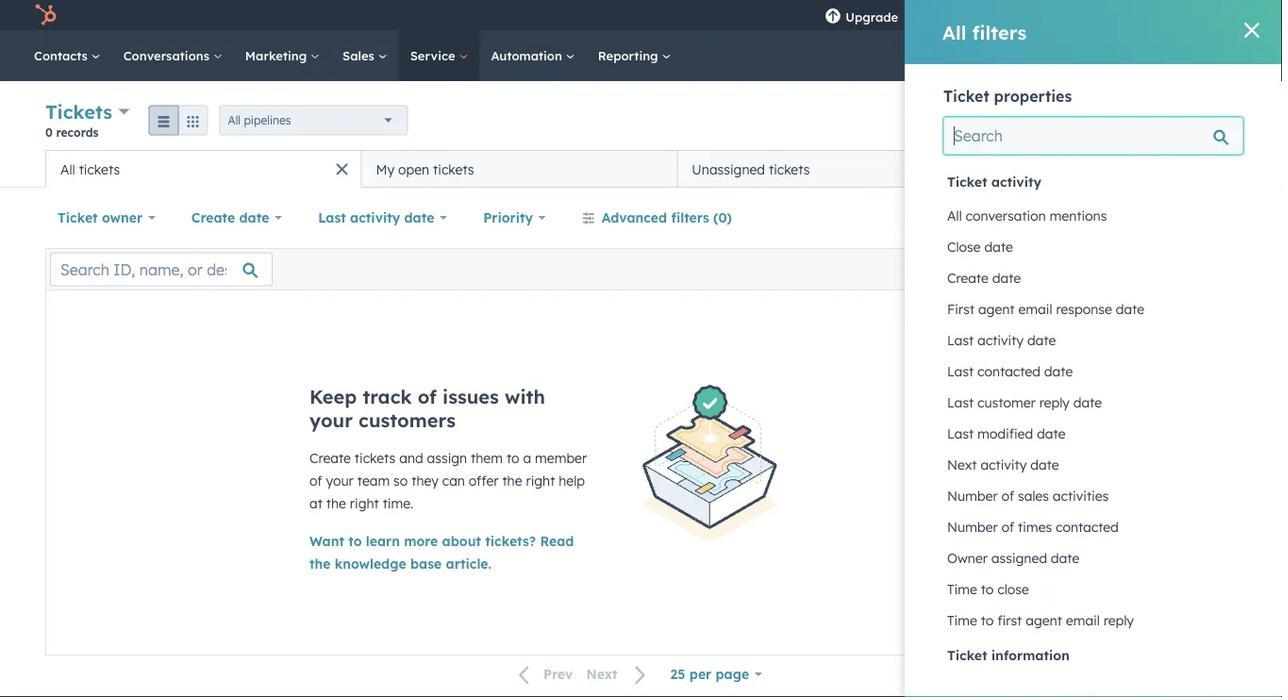 Task type: vqa. For each thing, say whether or not it's contained in the screenshot.
'Jacob Simon' image
no



Task type: describe. For each thing, give the bounding box(es) containing it.
next for next
[[586, 666, 618, 683]]

contacts
[[34, 48, 91, 63]]

last contacted date button
[[943, 356, 1244, 387]]

them
[[471, 450, 503, 467]]

date down open
[[404, 209, 434, 226]]

base
[[410, 556, 442, 572]]

about
[[442, 533, 481, 550]]

25 per page
[[670, 666, 749, 683]]

create ticket
[[1153, 114, 1221, 128]]

ticket for ticket owner
[[58, 209, 98, 226]]

priority
[[483, 209, 533, 226]]

service link
[[399, 30, 480, 81]]

actions
[[977, 114, 1017, 128]]

they
[[412, 473, 439, 489]]

create inside create tickets and assign them to a member of your team so they can offer the right help at the right time.
[[309, 450, 351, 467]]

mentions
[[1050, 208, 1107, 224]]

help image
[[998, 8, 1015, 25]]

advanced filters (0) button
[[570, 199, 744, 237]]

date down last customer reply date
[[1037, 426, 1066, 442]]

close date
[[947, 239, 1013, 255]]

number of sales activities
[[947, 488, 1109, 504]]

create inside create date popup button
[[191, 209, 235, 226]]

and
[[399, 450, 423, 467]]

date inside "button"
[[1073, 394, 1102, 411]]

first agent email response date button
[[943, 293, 1244, 325]]

last contacted date
[[947, 363, 1073, 380]]

ticket
[[1191, 114, 1221, 128]]

want to learn more about tickets? read the knowledge base article.
[[309, 533, 574, 572]]

0
[[45, 125, 53, 139]]

settings image
[[1034, 8, 1051, 25]]

contacts link
[[23, 30, 112, 81]]

reply inside "time to first agent email reply" button
[[1104, 612, 1134, 629]]

tara schultz image
[[1106, 7, 1123, 24]]

modified
[[978, 426, 1033, 442]]

create inside create date button
[[947, 270, 989, 286]]

add view (3/5)
[[1034, 160, 1131, 177]]

0 records
[[45, 125, 98, 139]]

close image
[[1244, 23, 1260, 38]]

prev
[[543, 666, 573, 683]]

unassigned tickets
[[692, 161, 810, 177]]

1 horizontal spatial right
[[526, 473, 555, 489]]

hubspot link
[[23, 4, 71, 26]]

so
[[394, 473, 408, 489]]

number of times contacted
[[947, 519, 1119, 535]]

time to close button
[[943, 574, 1244, 605]]

close
[[947, 239, 981, 255]]

notifications image
[[1070, 8, 1087, 25]]

tickets right open
[[433, 161, 474, 177]]

menu containing apoptosis studios
[[813, 0, 1260, 37]]

close date button
[[943, 231, 1244, 263]]

last modified date button
[[943, 418, 1244, 450]]

0 horizontal spatial right
[[350, 495, 379, 512]]

read
[[540, 533, 574, 550]]

of inside keep track of issues with your customers
[[418, 385, 437, 409]]

search image
[[1239, 47, 1256, 64]]

last activity date button
[[306, 199, 460, 237]]

want to learn more about tickets? read the knowledge base article. link
[[309, 533, 574, 572]]

25
[[670, 666, 685, 683]]

conversations link
[[112, 30, 234, 81]]

date up last customer reply date
[[1044, 363, 1073, 380]]

reply inside last customer reply date "button"
[[1039, 394, 1070, 411]]

date down number of times contacted button
[[1051, 550, 1080, 567]]

last activity date inside popup button
[[318, 209, 434, 226]]

member
[[535, 450, 587, 467]]

automation link
[[480, 30, 587, 81]]

ticket activity
[[947, 174, 1042, 190]]

the inside 'want to learn more about tickets? read the knowledge base article.'
[[309, 556, 331, 572]]

import
[[1071, 114, 1109, 128]]

records
[[56, 125, 98, 139]]

apoptosis studios
[[1127, 7, 1231, 23]]

close
[[998, 581, 1029, 598]]

article.
[[446, 556, 492, 572]]

studios
[[1188, 7, 1231, 23]]

tickets?
[[485, 533, 536, 550]]

0 vertical spatial the
[[502, 473, 522, 489]]

first
[[998, 612, 1022, 629]]

can
[[442, 473, 465, 489]]

hubspot image
[[34, 4, 57, 26]]

my open tickets button
[[361, 150, 677, 188]]

marketplaces image
[[963, 8, 980, 25]]

all conversation mentions
[[947, 208, 1107, 224]]

customers
[[359, 409, 456, 432]]

add
[[1034, 160, 1060, 177]]

conversation
[[966, 208, 1046, 224]]

sales
[[343, 48, 378, 63]]

0 horizontal spatial email
[[1019, 301, 1053, 317]]

my open tickets
[[376, 161, 474, 177]]

open
[[398, 161, 429, 177]]

number of times contacted button
[[943, 511, 1244, 543]]

my
[[376, 161, 395, 177]]

your inside keep track of issues with your customers
[[309, 409, 353, 432]]

activity down modified
[[981, 457, 1027, 473]]

issues
[[443, 385, 499, 409]]

filters for advanced
[[671, 209, 709, 226]]

last customer reply date
[[947, 394, 1102, 411]]

apoptosis
[[1127, 7, 1185, 23]]

tickets
[[45, 100, 112, 124]]

advanced
[[602, 209, 667, 226]]

automation
[[491, 48, 566, 63]]

knowledge
[[335, 556, 406, 572]]

date up sales
[[1031, 457, 1059, 473]]

last activity date inside button
[[947, 332, 1056, 349]]

all pipelines
[[228, 113, 291, 127]]

ticket properties
[[943, 87, 1072, 106]]

all for all tickets
[[60, 161, 75, 177]]

actions button
[[961, 106, 1044, 136]]

group inside 'tickets' banner
[[149, 105, 208, 135]]

last customer reply date button
[[943, 387, 1244, 418]]

date right response
[[1116, 301, 1145, 317]]

customer
[[978, 394, 1036, 411]]

create date button
[[179, 199, 294, 237]]

priority button
[[471, 199, 558, 237]]

tickets for unassigned tickets
[[769, 161, 810, 177]]

ticket for ticket activity
[[947, 174, 987, 190]]

next for next activity date
[[947, 457, 977, 473]]

number of sales activities button
[[943, 480, 1244, 512]]

first agent email response date
[[947, 301, 1145, 317]]

tickets for create tickets and assign them to a member of your team so they can offer the right help at the right time.
[[355, 450, 396, 467]]

pagination navigation
[[508, 662, 658, 687]]

ticket owner
[[58, 209, 143, 226]]

of inside create tickets and assign them to a member of your team so they can offer the right help at the right time.
[[309, 473, 322, 489]]

more
[[404, 533, 438, 550]]

tickets for all tickets
[[79, 161, 120, 177]]

offer
[[469, 473, 499, 489]]

to for want to learn more about tickets? read the knowledge base article.
[[348, 533, 362, 550]]



Task type: locate. For each thing, give the bounding box(es) containing it.
0 vertical spatial create date
[[191, 209, 269, 226]]

0 vertical spatial time
[[947, 581, 977, 598]]

of up at
[[309, 473, 322, 489]]

unassigned
[[692, 161, 765, 177]]

activity up last contacted date
[[978, 332, 1024, 349]]

create down all tickets button
[[191, 209, 235, 226]]

your left team
[[326, 473, 354, 489]]

all for all views
[[1167, 160, 1184, 177]]

1 vertical spatial next
[[586, 666, 618, 683]]

next inside next button
[[586, 666, 618, 683]]

last activity date down my
[[318, 209, 434, 226]]

create date inside popup button
[[191, 209, 269, 226]]

right
[[526, 473, 555, 489], [350, 495, 379, 512]]

0 vertical spatial right
[[526, 473, 555, 489]]

date down close date
[[992, 270, 1021, 286]]

menu item
[[910, 0, 951, 30]]

activity down my
[[350, 209, 400, 226]]

all for all conversation mentions
[[947, 208, 962, 224]]

0 vertical spatial reply
[[1039, 394, 1070, 411]]

last activity date up last contacted date
[[947, 332, 1056, 349]]

agent
[[978, 301, 1015, 317], [1026, 612, 1062, 629]]

times
[[1018, 519, 1052, 535]]

2 time from the top
[[947, 612, 977, 629]]

1 horizontal spatial next
[[947, 457, 977, 473]]

last for last modified date button
[[947, 426, 974, 442]]

0 vertical spatial email
[[1019, 301, 1053, 317]]

1 vertical spatial the
[[326, 495, 346, 512]]

ticket inside ticket owner popup button
[[58, 209, 98, 226]]

1 vertical spatial agent
[[1026, 612, 1062, 629]]

next right prev
[[586, 666, 618, 683]]

next
[[947, 457, 977, 473], [586, 666, 618, 683]]

marketing
[[245, 48, 310, 63]]

create up at
[[309, 450, 351, 467]]

0 horizontal spatial create date
[[191, 209, 269, 226]]

tickets inside create tickets and assign them to a member of your team so they can offer the right help at the right time.
[[355, 450, 396, 467]]

group
[[149, 105, 208, 135]]

settings link
[[1023, 0, 1063, 30]]

0 vertical spatial number
[[947, 488, 998, 504]]

1 vertical spatial number
[[947, 519, 998, 535]]

time down the owner
[[947, 581, 977, 598]]

create
[[1153, 114, 1188, 128], [191, 209, 235, 226], [947, 270, 989, 286], [309, 450, 351, 467]]

1 vertical spatial right
[[350, 495, 379, 512]]

date down last contacted date button
[[1073, 394, 1102, 411]]

time to close
[[947, 581, 1029, 598]]

ticket for ticket properties
[[943, 87, 989, 106]]

time down time to close on the right of page
[[947, 612, 977, 629]]

to for time to close
[[981, 581, 994, 598]]

of inside number of times contacted button
[[1002, 519, 1014, 535]]

email
[[1019, 301, 1053, 317], [1066, 612, 1100, 629]]

create down close at the right of page
[[947, 270, 989, 286]]

owner assigned date button
[[943, 543, 1244, 574]]

all left help image
[[943, 20, 967, 44]]

to
[[507, 450, 519, 467], [348, 533, 362, 550], [981, 581, 994, 598], [981, 612, 994, 629]]

0 horizontal spatial reply
[[1039, 394, 1070, 411]]

all down 0 records
[[60, 161, 75, 177]]

all inside row group
[[947, 208, 962, 224]]

information
[[992, 647, 1070, 664]]

all for all pipelines
[[228, 113, 241, 127]]

to inside 'want to learn more about tickets? read the knowledge base article.'
[[348, 533, 362, 550]]

row group
[[943, 162, 1244, 697]]

1 number from the top
[[947, 488, 998, 504]]

agent right first
[[1026, 612, 1062, 629]]

ticket up conversation at the right top of page
[[947, 174, 987, 190]]

of inside number of sales activities button
[[1002, 488, 1014, 504]]

all tickets
[[60, 161, 120, 177]]

learn
[[366, 533, 400, 550]]

1 time from the top
[[947, 581, 977, 598]]

ticket up actions
[[943, 87, 989, 106]]

all views
[[1167, 160, 1225, 177]]

notifications button
[[1063, 0, 1095, 30]]

0 vertical spatial your
[[309, 409, 353, 432]]

ticket
[[943, 87, 989, 106], [947, 174, 987, 190], [58, 209, 98, 226], [947, 647, 987, 664]]

reporting link
[[587, 30, 683, 81]]

unassigned tickets button
[[677, 150, 993, 188]]

create inside create ticket button
[[1153, 114, 1188, 128]]

all
[[943, 20, 967, 44], [228, 113, 241, 127], [1167, 160, 1184, 177], [60, 161, 75, 177], [947, 208, 962, 224]]

prev button
[[508, 662, 580, 687]]

create date
[[191, 209, 269, 226], [947, 270, 1021, 286]]

number for number of times contacted
[[947, 519, 998, 535]]

upgrade image
[[825, 8, 842, 25]]

1 vertical spatial last activity date
[[947, 332, 1056, 349]]

team
[[357, 473, 390, 489]]

(3/5)
[[1098, 160, 1131, 177]]

owner
[[102, 209, 143, 226]]

ticket left owner
[[58, 209, 98, 226]]

right down team
[[350, 495, 379, 512]]

the right offer
[[502, 473, 522, 489]]

tickets right unassigned
[[769, 161, 810, 177]]

time
[[947, 581, 977, 598], [947, 612, 977, 629]]

all filters
[[943, 20, 1027, 44]]

1 horizontal spatial contacted
[[1056, 519, 1119, 535]]

all for all filters
[[943, 20, 967, 44]]

2 vertical spatial the
[[309, 556, 331, 572]]

search button
[[1229, 40, 1265, 72]]

date down all tickets button
[[239, 209, 269, 226]]

ticket for ticket information
[[947, 647, 987, 664]]

1 vertical spatial email
[[1066, 612, 1100, 629]]

next activity date
[[947, 457, 1059, 473]]

apoptosis studios button
[[1095, 0, 1260, 30]]

owner assigned date
[[947, 550, 1080, 567]]

number down next activity date
[[947, 488, 998, 504]]

1 horizontal spatial email
[[1066, 612, 1100, 629]]

marketing link
[[234, 30, 331, 81]]

contacted up owner assigned date button
[[1056, 519, 1119, 535]]

0 horizontal spatial last activity date
[[318, 209, 434, 226]]

date
[[239, 209, 269, 226], [404, 209, 434, 226], [985, 239, 1013, 255], [992, 270, 1021, 286], [1116, 301, 1145, 317], [1027, 332, 1056, 349], [1044, 363, 1073, 380], [1073, 394, 1102, 411], [1037, 426, 1066, 442], [1031, 457, 1059, 473], [1051, 550, 1080, 567]]

contacted up customer
[[978, 363, 1041, 380]]

last modified date
[[947, 426, 1066, 442]]

1 horizontal spatial agent
[[1026, 612, 1062, 629]]

0 horizontal spatial contacted
[[978, 363, 1041, 380]]

0 vertical spatial last activity date
[[318, 209, 434, 226]]

number inside number of times contacted button
[[947, 519, 998, 535]]

sales link
[[331, 30, 399, 81]]

tickets up team
[[355, 450, 396, 467]]

to up knowledge
[[348, 533, 362, 550]]

all left pipelines
[[228, 113, 241, 127]]

menu
[[813, 0, 1260, 37]]

activity inside popup button
[[350, 209, 400, 226]]

1 horizontal spatial filters
[[972, 20, 1027, 44]]

activity up all conversation mentions at the right
[[992, 174, 1042, 190]]

1 vertical spatial filters
[[671, 209, 709, 226]]

sales
[[1018, 488, 1049, 504]]

view
[[1064, 160, 1094, 177]]

row group containing ticket activity
[[943, 162, 1244, 697]]

advanced filters (0)
[[602, 209, 732, 226]]

0 horizontal spatial filters
[[671, 209, 709, 226]]

of
[[418, 385, 437, 409], [309, 473, 322, 489], [1002, 488, 1014, 504], [1002, 519, 1014, 535]]

next activity date button
[[943, 449, 1244, 481]]

date down first agent email response date
[[1027, 332, 1056, 349]]

of left sales
[[1002, 488, 1014, 504]]

marketplaces button
[[951, 0, 991, 30]]

all left views
[[1167, 160, 1184, 177]]

to for time to first agent email reply
[[981, 612, 994, 629]]

0 horizontal spatial next
[[586, 666, 618, 683]]

number up the owner
[[947, 519, 998, 535]]

0 horizontal spatial agent
[[978, 301, 1015, 317]]

first
[[947, 301, 975, 317]]

track
[[363, 385, 412, 409]]

the
[[502, 473, 522, 489], [326, 495, 346, 512], [309, 556, 331, 572]]

0 vertical spatial next
[[947, 457, 977, 473]]

last inside "button"
[[947, 394, 974, 411]]

1 vertical spatial reply
[[1104, 612, 1134, 629]]

all views link
[[1155, 150, 1237, 188]]

right down a
[[526, 473, 555, 489]]

number for number of sales activities
[[947, 488, 998, 504]]

last inside popup button
[[318, 209, 346, 226]]

owner
[[947, 550, 988, 567]]

all pipelines button
[[219, 105, 408, 135]]

Search HubSpot search field
[[1017, 40, 1248, 72]]

add view (3/5) button
[[1001, 150, 1155, 188]]

tickets button
[[45, 98, 130, 125]]

0 vertical spatial filters
[[972, 20, 1027, 44]]

create date down close date
[[947, 270, 1021, 286]]

email down time to close button
[[1066, 612, 1100, 629]]

keep track of issues with your customers
[[309, 385, 545, 432]]

import button
[[1055, 106, 1125, 136]]

filters inside button
[[671, 209, 709, 226]]

0 vertical spatial agent
[[978, 301, 1015, 317]]

to inside create tickets and assign them to a member of your team so they can offer the right help at the right time.
[[507, 450, 519, 467]]

number inside number of sales activities button
[[947, 488, 998, 504]]

time to first agent email reply button
[[943, 605, 1244, 636]]

tickets banner
[[45, 98, 1237, 150]]

filters for all
[[972, 20, 1027, 44]]

create left "ticket"
[[1153, 114, 1188, 128]]

last inside button
[[947, 426, 974, 442]]

of left times
[[1002, 519, 1014, 535]]

time for time to first agent email reply
[[947, 612, 977, 629]]

keep
[[309, 385, 357, 409]]

all up close at the right of page
[[947, 208, 962, 224]]

agent right the first
[[978, 301, 1015, 317]]

filters
[[972, 20, 1027, 44], [671, 209, 709, 226]]

0 vertical spatial contacted
[[978, 363, 1041, 380]]

reply down time to close button
[[1104, 612, 1134, 629]]

1 horizontal spatial last activity date
[[947, 332, 1056, 349]]

1 vertical spatial your
[[326, 473, 354, 489]]

assign
[[427, 450, 467, 467]]

to left close
[[981, 581, 994, 598]]

email left response
[[1019, 301, 1053, 317]]

to left a
[[507, 450, 519, 467]]

last for last customer reply date "button"
[[947, 394, 974, 411]]

to left first
[[981, 612, 994, 629]]

assigned
[[991, 550, 1047, 567]]

of right the track
[[418, 385, 437, 409]]

last for last activity date button
[[947, 332, 974, 349]]

conversations
[[123, 48, 213, 63]]

create date inside button
[[947, 270, 1021, 286]]

time for time to close
[[947, 581, 977, 598]]

your inside create tickets and assign them to a member of your team so they can offer the right help at the right time.
[[326, 473, 354, 489]]

the right at
[[326, 495, 346, 512]]

date down conversation at the right top of page
[[985, 239, 1013, 255]]

next inside next activity date button
[[947, 457, 977, 473]]

all inside 'popup button'
[[228, 113, 241, 127]]

1 vertical spatial create date
[[947, 270, 1021, 286]]

with
[[505, 385, 545, 409]]

ticket left information
[[947, 647, 987, 664]]

1 vertical spatial time
[[947, 612, 977, 629]]

all tickets button
[[45, 150, 361, 188]]

your left the track
[[309, 409, 353, 432]]

last for last contacted date button
[[947, 363, 974, 380]]

service
[[410, 48, 459, 63]]

1 horizontal spatial create date
[[947, 270, 1021, 286]]

Search ID, name, or description search field
[[50, 252, 273, 286]]

1 vertical spatial contacted
[[1056, 519, 1119, 535]]

page
[[716, 666, 749, 683]]

create date down all tickets button
[[191, 209, 269, 226]]

reply right customer
[[1039, 394, 1070, 411]]

Search search field
[[943, 117, 1244, 155]]

2 number from the top
[[947, 519, 998, 535]]

1 horizontal spatial reply
[[1104, 612, 1134, 629]]

the down want
[[309, 556, 331, 572]]

next down the last modified date
[[947, 457, 977, 473]]

tickets down the records
[[79, 161, 120, 177]]



